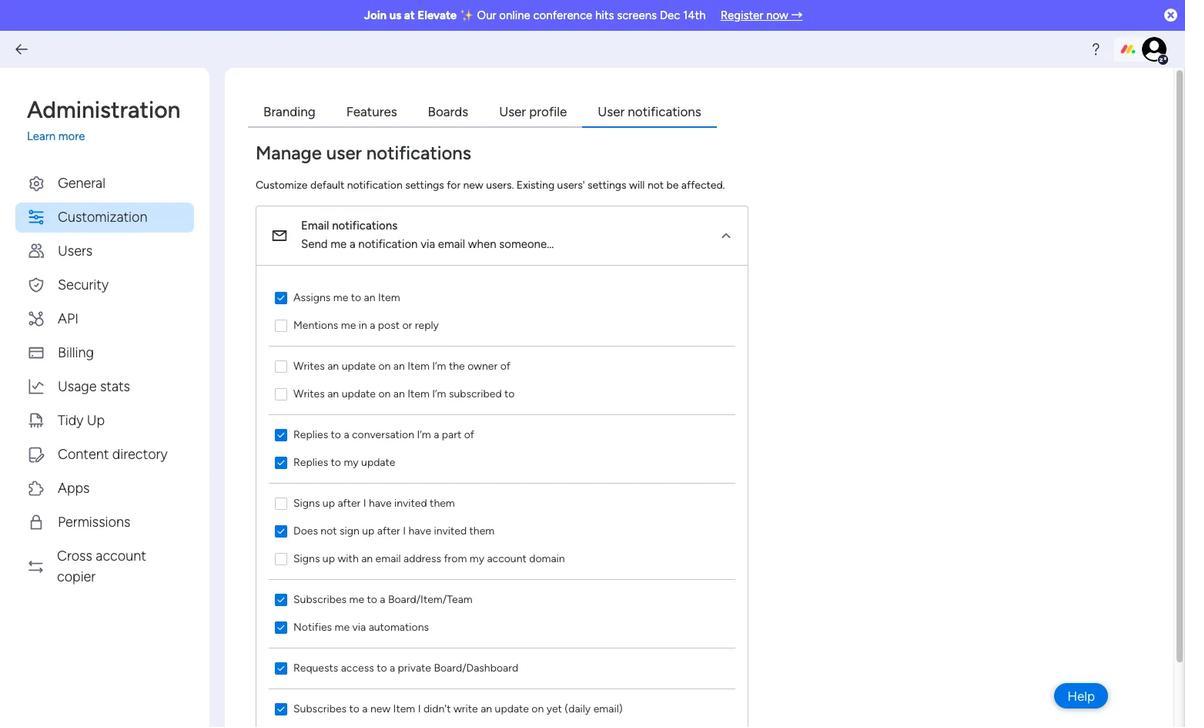 Task type: locate. For each thing, give the bounding box(es) containing it.
after up sign
[[338, 497, 361, 510]]

via
[[421, 237, 435, 251], [353, 621, 366, 634]]

notifications for email
[[332, 219, 398, 233]]

0 horizontal spatial of
[[464, 428, 475, 441]]

an up writes an update on an item i'm subscribed to
[[394, 360, 405, 373]]

1 vertical spatial after
[[377, 525, 401, 538]]

signs up after i have invited them
[[294, 497, 455, 510]]

after
[[338, 497, 361, 510], [377, 525, 401, 538]]

0 vertical spatial writes
[[294, 360, 325, 373]]

replies for replies to my update
[[294, 456, 328, 469]]

have up does not sign up after i have invited them
[[369, 497, 392, 510]]

replies
[[294, 428, 328, 441], [294, 456, 328, 469]]

1 horizontal spatial i
[[403, 525, 406, 538]]

i up does not sign up after i have invited them
[[364, 497, 366, 510]]

an down mentions
[[328, 360, 339, 373]]

signs up the does
[[294, 497, 320, 510]]

0 vertical spatial after
[[338, 497, 361, 510]]

subscribes down requests
[[294, 703, 347, 716]]

notifications
[[628, 104, 702, 119], [367, 141, 472, 164], [332, 219, 398, 233]]

0 horizontal spatial after
[[338, 497, 361, 510]]

1 horizontal spatial not
[[648, 179, 664, 192]]

help
[[1068, 688, 1096, 704]]

0 vertical spatial i
[[364, 497, 366, 510]]

notifications up be
[[628, 104, 702, 119]]

conference
[[534, 8, 593, 22]]

i'm left the
[[432, 360, 447, 373]]

content directory
[[58, 446, 168, 463]]

have
[[369, 497, 392, 510], [409, 525, 432, 538]]

assigns
[[294, 291, 331, 304]]

writes
[[294, 360, 325, 373], [294, 388, 325, 401]]

a right send
[[350, 237, 356, 251]]

1 horizontal spatial invited
[[434, 525, 467, 538]]

conversation
[[352, 428, 415, 441]]

affected.
[[682, 179, 725, 192]]

a left part
[[434, 428, 439, 441]]

user for user profile
[[499, 104, 526, 119]]

0 vertical spatial notifications
[[628, 104, 702, 119]]

manage
[[256, 141, 322, 164]]

i'm for subscribed
[[432, 388, 447, 401]]

2 subscribes from the top
[[294, 703, 347, 716]]

account inside region
[[487, 552, 527, 566]]

1 vertical spatial notification
[[359, 237, 418, 251]]

2 settings from the left
[[588, 179, 627, 192]]

board/item/team
[[388, 593, 473, 606]]

a down access
[[362, 703, 368, 716]]

1 vertical spatial them
[[470, 525, 495, 538]]

mentions
[[294, 319, 338, 332]]

branding link
[[248, 99, 331, 128]]

1 vertical spatial email
[[376, 552, 401, 566]]

subscribes to a new item i didn't write an update on yet (daily email)
[[294, 703, 623, 716]]

0 vertical spatial of
[[501, 360, 511, 373]]

up left with on the bottom left of the page
[[323, 552, 335, 566]]

settings
[[405, 179, 444, 192], [588, 179, 627, 192]]

1 horizontal spatial via
[[421, 237, 435, 251]]

user
[[499, 104, 526, 119], [598, 104, 625, 119]]

me left in
[[341, 319, 356, 332]]

boards link
[[413, 99, 484, 128]]

learn more link
[[27, 128, 194, 145]]

not left sign
[[321, 525, 337, 538]]

up down replies to my update
[[323, 497, 335, 510]]

1 signs from the top
[[294, 497, 320, 510]]

1 vertical spatial via
[[353, 621, 366, 634]]

notifications up 'for'
[[367, 141, 472, 164]]

board/dashboard
[[434, 662, 519, 675]]

or
[[403, 319, 413, 332]]

1 vertical spatial subscribes
[[294, 703, 347, 716]]

to right subscribed
[[505, 388, 515, 401]]

general button
[[15, 168, 194, 198]]

0 vertical spatial replies
[[294, 428, 328, 441]]

signs down the does
[[294, 552, 320, 566]]

usage stats
[[58, 378, 130, 395]]

to right access
[[377, 662, 387, 675]]

not
[[648, 179, 664, 192], [321, 525, 337, 538]]

1 vertical spatial writes
[[294, 388, 325, 401]]

0 horizontal spatial user
[[499, 104, 526, 119]]

0 horizontal spatial account
[[96, 547, 146, 564]]

i up address
[[403, 525, 406, 538]]

2 replies from the top
[[294, 456, 328, 469]]

subscribes
[[294, 593, 347, 606], [294, 703, 347, 716]]

i'm left subscribed
[[432, 388, 447, 401]]

permissions button
[[15, 507, 194, 537]]

user for user notifications
[[598, 104, 625, 119]]

of
[[501, 360, 511, 373], [464, 428, 475, 441]]

0 vertical spatial i'm
[[432, 360, 447, 373]]

i left didn't
[[418, 703, 421, 716]]

0 vertical spatial email
[[438, 237, 466, 251]]

1 vertical spatial new
[[371, 703, 391, 716]]

signs for signs up after i have invited them
[[294, 497, 320, 510]]

up right sign
[[362, 525, 375, 538]]

me right the assigns
[[333, 291, 349, 304]]

1 writes from the top
[[294, 360, 325, 373]]

settings left 'for'
[[405, 179, 444, 192]]

item up post
[[378, 291, 400, 304]]

2 vertical spatial i
[[418, 703, 421, 716]]

user right profile
[[598, 104, 625, 119]]

0 horizontal spatial settings
[[405, 179, 444, 192]]

2 vertical spatial up
[[323, 552, 335, 566]]

a up automations on the left bottom of the page
[[380, 593, 386, 606]]

email left when
[[438, 237, 466, 251]]

to up notifies me via automations
[[367, 593, 377, 606]]

item left didn't
[[393, 703, 415, 716]]

to up replies to my update
[[331, 428, 341, 441]]

notifications right email
[[332, 219, 398, 233]]

me
[[331, 237, 347, 251], [333, 291, 349, 304], [341, 319, 356, 332], [349, 593, 365, 606], [335, 621, 350, 634]]

1 horizontal spatial my
[[470, 552, 485, 566]]

invited up does not sign up after i have invited them
[[395, 497, 427, 510]]

user profile link
[[484, 99, 583, 128]]

1 subscribes from the top
[[294, 593, 347, 606]]

subscribes up "notifies"
[[294, 593, 347, 606]]

now
[[767, 8, 789, 22]]

1 vertical spatial i
[[403, 525, 406, 538]]

of right part
[[464, 428, 475, 441]]

cross account copier button
[[15, 541, 194, 592]]

1 horizontal spatial email
[[438, 237, 466, 251]]

1 vertical spatial signs
[[294, 552, 320, 566]]

me right send
[[331, 237, 347, 251]]

2 writes from the top
[[294, 388, 325, 401]]

more
[[58, 129, 85, 143]]

billing button
[[15, 338, 194, 368]]

1 horizontal spatial settings
[[588, 179, 627, 192]]

email inside email notifications send me a notification via email when someone...
[[438, 237, 466, 251]]

users
[[58, 242, 93, 259]]

my
[[344, 456, 359, 469], [470, 552, 485, 566]]

an up replies to a conversation i'm a part of
[[328, 388, 339, 401]]

0 vertical spatial new
[[464, 179, 484, 192]]

1 vertical spatial my
[[470, 552, 485, 566]]

an
[[364, 291, 376, 304], [328, 360, 339, 373], [394, 360, 405, 373], [328, 388, 339, 401], [394, 388, 405, 401], [362, 552, 373, 566], [481, 703, 493, 716]]

14th
[[684, 8, 706, 22]]

settings left will
[[588, 179, 627, 192]]

account down permissions button
[[96, 547, 146, 564]]

tidy up button
[[15, 406, 194, 436]]

domain
[[530, 552, 565, 566]]

1 vertical spatial of
[[464, 428, 475, 441]]

new down access
[[371, 703, 391, 716]]

me right "notifies"
[[335, 621, 350, 634]]

1 horizontal spatial new
[[464, 179, 484, 192]]

1 user from the left
[[499, 104, 526, 119]]

0 vertical spatial on
[[379, 360, 391, 373]]

update down conversation
[[361, 456, 396, 469]]

does
[[294, 525, 318, 538]]

usage
[[58, 378, 97, 395]]

i'm left part
[[417, 428, 431, 441]]

notifications for user
[[628, 104, 702, 119]]

0 vertical spatial subscribes
[[294, 593, 347, 606]]

update
[[342, 360, 376, 373], [342, 388, 376, 401], [361, 456, 396, 469], [495, 703, 529, 716]]

1 horizontal spatial have
[[409, 525, 432, 538]]

an up mentions me in a post or reply
[[364, 291, 376, 304]]

user notifications
[[598, 104, 702, 119]]

invited up "from" at left bottom
[[434, 525, 467, 538]]

replies up replies to my update
[[294, 428, 328, 441]]

1 vertical spatial i'm
[[432, 388, 447, 401]]

send
[[301, 237, 328, 251]]

0 vertical spatial up
[[323, 497, 335, 510]]

update left yet
[[495, 703, 529, 716]]

permissions
[[58, 514, 130, 531]]

2 signs from the top
[[294, 552, 320, 566]]

tidy up
[[58, 412, 105, 429]]

on up writes an update on an item i'm subscribed to
[[379, 360, 391, 373]]

0 vertical spatial have
[[369, 497, 392, 510]]

apps button
[[15, 474, 194, 504]]

0 horizontal spatial new
[[371, 703, 391, 716]]

online
[[500, 8, 531, 22]]

security button
[[15, 270, 194, 300]]

1 settings from the left
[[405, 179, 444, 192]]

billing
[[58, 344, 94, 361]]

jacob simon image
[[1143, 37, 1167, 62]]

2 user from the left
[[598, 104, 625, 119]]

notifications inside email notifications send me a notification via email when someone...
[[332, 219, 398, 233]]

new right 'for'
[[464, 179, 484, 192]]

users button
[[15, 236, 194, 266]]

customization
[[58, 208, 148, 225]]

help button
[[1055, 683, 1109, 709]]

0 vertical spatial signs
[[294, 497, 320, 510]]

the
[[449, 360, 465, 373]]

0 horizontal spatial email
[[376, 552, 401, 566]]

them up signs up with an email address from my account domain
[[470, 525, 495, 538]]

someone...
[[500, 237, 554, 251]]

me for mentions
[[341, 319, 356, 332]]

my right "from" at left bottom
[[470, 552, 485, 566]]

replies up the does
[[294, 456, 328, 469]]

0 vertical spatial invited
[[395, 497, 427, 510]]

0 horizontal spatial my
[[344, 456, 359, 469]]

on left yet
[[532, 703, 544, 716]]

user left profile
[[499, 104, 526, 119]]

after down signs up after i have invited them on the left bottom of the page
[[377, 525, 401, 538]]

0 horizontal spatial not
[[321, 525, 337, 538]]

up for with
[[323, 552, 335, 566]]

region
[[257, 266, 748, 727]]

via left when
[[421, 237, 435, 251]]

administration
[[27, 96, 181, 124]]

notification up "assigns me to an item"
[[359, 237, 418, 251]]

2 vertical spatial notifications
[[332, 219, 398, 233]]

have up address
[[409, 525, 432, 538]]

email down does not sign up after i have invited them
[[376, 552, 401, 566]]

0 horizontal spatial them
[[430, 497, 455, 510]]

1 horizontal spatial of
[[501, 360, 511, 373]]

2 horizontal spatial i
[[418, 703, 421, 716]]

sign
[[340, 525, 360, 538]]

boards
[[428, 104, 469, 119]]

i
[[364, 497, 366, 510], [403, 525, 406, 538], [418, 703, 421, 716]]

branding
[[264, 104, 316, 119]]

a
[[350, 237, 356, 251], [370, 319, 376, 332], [344, 428, 350, 441], [434, 428, 439, 441], [380, 593, 386, 606], [390, 662, 395, 675], [362, 703, 368, 716]]

1 vertical spatial replies
[[294, 456, 328, 469]]

dec
[[660, 8, 681, 22]]

1 replies from the top
[[294, 428, 328, 441]]

api button
[[15, 304, 194, 334]]

account inside cross account copier
[[96, 547, 146, 564]]

user profile
[[499, 104, 567, 119]]

on down "writes an update on an item i'm the owner of"
[[379, 388, 391, 401]]

0 vertical spatial via
[[421, 237, 435, 251]]

1 vertical spatial on
[[379, 388, 391, 401]]

elevate
[[418, 8, 457, 22]]

back to workspace image
[[14, 42, 29, 57]]

on for the
[[379, 360, 391, 373]]

a left private
[[390, 662, 395, 675]]

me for subscribes
[[349, 593, 365, 606]]

notification down manage user notifications
[[347, 179, 403, 192]]

subscribes for subscribes to a new item i didn't write an update on yet (daily email)
[[294, 703, 347, 716]]

users.
[[486, 179, 514, 192]]

1 horizontal spatial account
[[487, 552, 527, 566]]

them up does not sign up after i have invited them
[[430, 497, 455, 510]]

me up notifies me via automations
[[349, 593, 365, 606]]

not left be
[[648, 179, 664, 192]]

account left domain
[[487, 552, 527, 566]]

manage user notifications
[[256, 141, 472, 164]]

of right owner
[[501, 360, 511, 373]]

item down "writes an update on an item i'm the owner of"
[[408, 388, 430, 401]]

my down conversation
[[344, 456, 359, 469]]

writes an update on an item i'm the owner of
[[294, 360, 511, 373]]

via down subscribes me to a board/item/team
[[353, 621, 366, 634]]

1 vertical spatial up
[[362, 525, 375, 538]]

i'm
[[432, 360, 447, 373], [432, 388, 447, 401], [417, 428, 431, 441]]

1 horizontal spatial user
[[598, 104, 625, 119]]



Task type: describe. For each thing, give the bounding box(es) containing it.
yet
[[547, 703, 562, 716]]

email inside region
[[376, 552, 401, 566]]

existing
[[517, 179, 555, 192]]

for
[[447, 179, 461, 192]]

us
[[390, 8, 402, 22]]

0 vertical spatial notification
[[347, 179, 403, 192]]

writes an update on an item i'm subscribed to
[[294, 388, 515, 401]]

mentions me in a post or reply
[[294, 319, 439, 332]]

general
[[58, 175, 106, 191]]

item up writes an update on an item i'm subscribed to
[[408, 360, 430, 373]]

directory
[[112, 446, 168, 463]]

usage stats button
[[15, 372, 194, 402]]

register now → link
[[721, 8, 803, 22]]

on for subscribed
[[379, 388, 391, 401]]

does not sign up after i have invited them
[[294, 525, 495, 538]]

administration learn more
[[27, 96, 181, 143]]

(daily
[[565, 703, 591, 716]]

update down in
[[342, 360, 376, 373]]

copier
[[57, 568, 96, 585]]

customization button
[[15, 202, 194, 232]]

cross
[[57, 547, 92, 564]]

requests access to a private board/dashboard
[[294, 662, 519, 675]]

customize
[[256, 179, 308, 192]]

reply
[[415, 319, 439, 332]]

replies for replies to a conversation i'm a part of
[[294, 428, 328, 441]]

be
[[667, 179, 679, 192]]

new inside region
[[371, 703, 391, 716]]

user
[[327, 141, 362, 164]]

our
[[477, 8, 497, 22]]

address
[[404, 552, 442, 566]]

from
[[444, 552, 467, 566]]

owner
[[468, 360, 498, 373]]

1 vertical spatial not
[[321, 525, 337, 538]]

features link
[[331, 99, 413, 128]]

subscribed
[[449, 388, 502, 401]]

to down replies to a conversation i'm a part of
[[331, 456, 341, 469]]

private
[[398, 662, 431, 675]]

stats
[[100, 378, 130, 395]]

screens
[[617, 8, 657, 22]]

me for assigns
[[333, 291, 349, 304]]

0 horizontal spatial have
[[369, 497, 392, 510]]

learn
[[27, 129, 56, 143]]

a up replies to my update
[[344, 428, 350, 441]]

via inside email notifications send me a notification via email when someone...
[[421, 237, 435, 251]]

automations
[[369, 621, 429, 634]]

an down "writes an update on an item i'm the owner of"
[[394, 388, 405, 401]]

1 vertical spatial notifications
[[367, 141, 472, 164]]

write
[[454, 703, 478, 716]]

assigns me to an item
[[294, 291, 400, 304]]

email)
[[594, 703, 623, 716]]

join us at elevate ✨ our online conference hits screens dec 14th
[[364, 8, 706, 22]]

replies to my update
[[294, 456, 396, 469]]

api
[[58, 310, 79, 327]]

notifies
[[294, 621, 332, 634]]

✨
[[460, 8, 475, 22]]

0 vertical spatial them
[[430, 497, 455, 510]]

security
[[58, 276, 109, 293]]

hits
[[596, 8, 614, 22]]

help image
[[1089, 42, 1104, 57]]

→
[[792, 8, 803, 22]]

notifies me via automations
[[294, 621, 429, 634]]

notification inside email notifications send me a notification via email when someone...
[[359, 237, 418, 251]]

update up conversation
[[342, 388, 376, 401]]

join
[[364, 8, 387, 22]]

0 horizontal spatial i
[[364, 497, 366, 510]]

region containing assigns me to an item
[[257, 266, 748, 727]]

default
[[310, 179, 345, 192]]

users'
[[558, 179, 585, 192]]

email
[[301, 219, 329, 233]]

1 horizontal spatial after
[[377, 525, 401, 538]]

access
[[341, 662, 374, 675]]

0 horizontal spatial invited
[[395, 497, 427, 510]]

1 vertical spatial have
[[409, 525, 432, 538]]

up for after
[[323, 497, 335, 510]]

me inside email notifications send me a notification via email when someone...
[[331, 237, 347, 251]]

writes for writes an update on an item i'm the owner of
[[294, 360, 325, 373]]

requests
[[294, 662, 338, 675]]

a right in
[[370, 319, 376, 332]]

at
[[404, 8, 415, 22]]

features
[[346, 104, 397, 119]]

email notifications send me a notification via email when someone...
[[301, 219, 554, 251]]

2 vertical spatial i'm
[[417, 428, 431, 441]]

to down access
[[349, 703, 360, 716]]

subscribes me to a board/item/team
[[294, 593, 473, 606]]

0 vertical spatial not
[[648, 179, 664, 192]]

with
[[338, 552, 359, 566]]

a inside email notifications send me a notification via email when someone...
[[350, 237, 356, 251]]

0 vertical spatial my
[[344, 456, 359, 469]]

2 vertical spatial on
[[532, 703, 544, 716]]

subscribes for subscribes me to a board/item/team
[[294, 593, 347, 606]]

post
[[378, 319, 400, 332]]

writes for writes an update on an item i'm subscribed to
[[294, 388, 325, 401]]

i'm for the
[[432, 360, 447, 373]]

user notifications link
[[583, 99, 717, 128]]

content directory button
[[15, 440, 194, 470]]

when
[[468, 237, 497, 251]]

in
[[359, 319, 367, 332]]

register
[[721, 8, 764, 22]]

didn't
[[424, 703, 451, 716]]

an right with on the bottom left of the page
[[362, 552, 373, 566]]

register now →
[[721, 8, 803, 22]]

1 vertical spatial invited
[[434, 525, 467, 538]]

customize default notification settings for new users. existing users' settings will not be affected.
[[256, 179, 725, 192]]

0 horizontal spatial via
[[353, 621, 366, 634]]

an right 'write'
[[481, 703, 493, 716]]

me for notifies
[[335, 621, 350, 634]]

will
[[630, 179, 645, 192]]

apps
[[58, 480, 90, 497]]

to up in
[[351, 291, 362, 304]]

1 horizontal spatial them
[[470, 525, 495, 538]]

signs for signs up with an email address from my account domain
[[294, 552, 320, 566]]

i for up
[[403, 525, 406, 538]]

content
[[58, 446, 109, 463]]

i for new
[[418, 703, 421, 716]]



Task type: vqa. For each thing, say whether or not it's contained in the screenshot.
Workspace Icon
no



